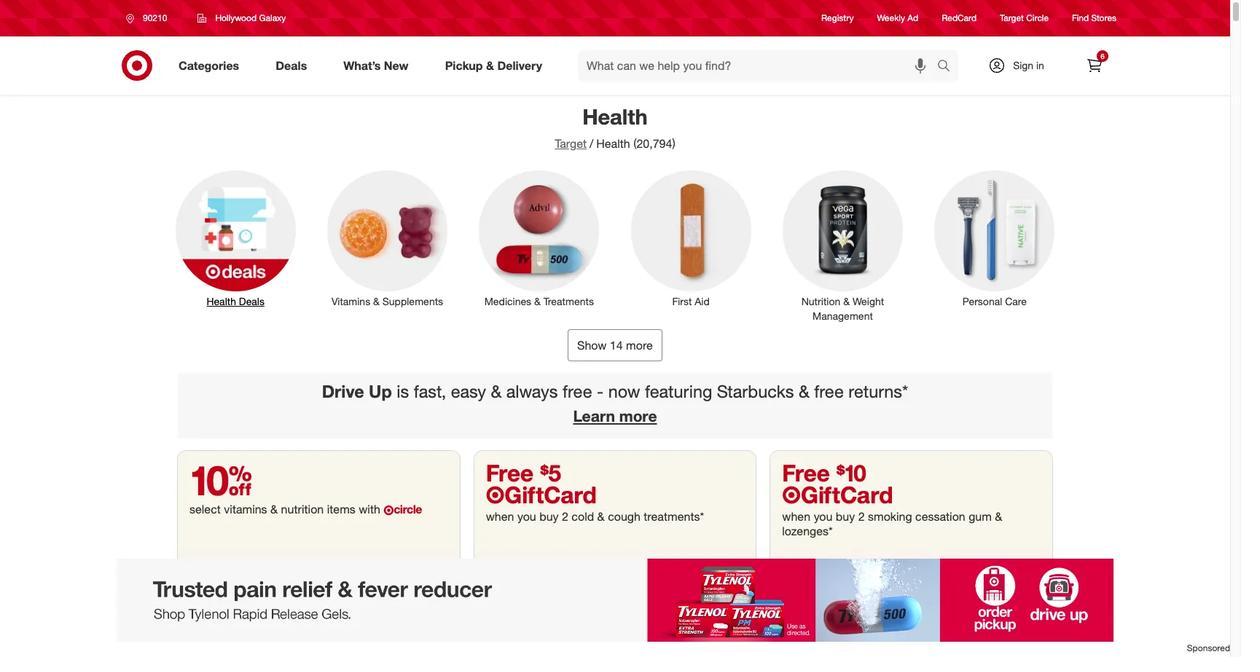 Task type: describe. For each thing, give the bounding box(es) containing it.
easy
[[451, 381, 486, 402]]

cold
[[572, 510, 594, 524]]

& inside pickup & delivery link
[[486, 58, 494, 73]]

/
[[590, 136, 593, 151]]

free $5 ¬giftcard when you buy 2 cold & cough treatments*
[[486, 459, 704, 524]]

health for health deals
[[207, 295, 236, 307]]

treatments*
[[644, 510, 704, 524]]

free $10 ¬giftcard when you buy 2 smoking cessation gum & lozenges*
[[782, 459, 1002, 539]]

pickup
[[445, 58, 483, 73]]

first
[[672, 295, 692, 307]]

now
[[608, 381, 640, 402]]

galaxy
[[259, 12, 286, 23]]

hollywood galaxy button
[[188, 5, 295, 31]]

aid
[[695, 295, 710, 307]]

health target / health (20,794)
[[555, 103, 675, 151]]

gum
[[969, 510, 992, 524]]

hollywood
[[215, 12, 257, 23]]

cessation
[[915, 510, 965, 524]]

hollywood galaxy
[[215, 12, 286, 23]]

& inside medicines & treatments "link"
[[534, 295, 541, 307]]

-
[[597, 381, 604, 402]]

vitamins
[[332, 295, 370, 307]]

search
[[931, 59, 966, 74]]

personal
[[962, 295, 1002, 307]]

select
[[189, 502, 221, 517]]

pickup & delivery
[[445, 58, 542, 73]]

medicines & treatments link
[[469, 168, 609, 309]]

health deals
[[207, 295, 265, 307]]

starbucks
[[717, 381, 794, 402]]

advertisement region
[[0, 559, 1230, 642]]

nutrition
[[281, 502, 324, 517]]

more inside button
[[626, 338, 653, 352]]

circle
[[1026, 13, 1049, 24]]

& inside free $5 ¬giftcard when you buy 2 cold & cough treatments*
[[597, 510, 605, 524]]

deals link
[[263, 50, 325, 82]]

new
[[384, 58, 409, 73]]

medicines
[[484, 295, 531, 307]]

personal care
[[962, 295, 1027, 307]]

$10
[[836, 459, 866, 487]]

what's new link
[[331, 50, 427, 82]]

vitamins & supplements
[[332, 295, 443, 307]]

(20,794)
[[633, 136, 675, 151]]

free for $10
[[782, 459, 830, 487]]

$5
[[540, 459, 561, 487]]

management
[[813, 309, 873, 322]]

lozenges*
[[782, 524, 833, 539]]

6
[[1101, 52, 1105, 60]]

target inside health target / health (20,794)
[[555, 136, 587, 151]]

select vitamins & nutrition items with
[[189, 502, 384, 517]]

weekly ad
[[877, 13, 918, 24]]

treatments
[[543, 295, 594, 307]]

registry
[[821, 13, 854, 24]]

2 for $5
[[562, 510, 568, 524]]

find stores link
[[1072, 12, 1116, 24]]

& inside vitamins & supplements link
[[373, 295, 380, 307]]

weekly ad link
[[877, 12, 918, 24]]

¬giftcard for $10
[[782, 481, 893, 509]]

weekly
[[877, 13, 905, 24]]

with
[[359, 502, 380, 517]]

show 14 more button
[[568, 329, 662, 361]]

1 vertical spatial health
[[596, 136, 630, 151]]

show
[[577, 338, 607, 352]]

target circle link
[[1000, 12, 1049, 24]]

weight
[[853, 295, 884, 307]]

find stores
[[1072, 13, 1116, 24]]

6 link
[[1079, 50, 1111, 82]]

categories link
[[166, 50, 257, 82]]

you for $5
[[517, 510, 536, 524]]

health for health target / health (20,794)
[[582, 103, 648, 130]]

learn
[[573, 406, 615, 425]]

personal care link
[[925, 168, 1065, 309]]

90210 button
[[117, 5, 182, 31]]

& left nutrition
[[270, 502, 278, 517]]

items
[[327, 502, 355, 517]]

sign
[[1013, 59, 1033, 71]]

1 vertical spatial deals
[[239, 295, 265, 307]]

10
[[189, 456, 252, 505]]



Task type: vqa. For each thing, say whether or not it's contained in the screenshot.
"1 offer available"
no



Task type: locate. For each thing, give the bounding box(es) containing it.
free
[[563, 381, 592, 402], [814, 381, 844, 402]]

medicines & treatments
[[484, 295, 594, 307]]

2 inside free $5 ¬giftcard when you buy 2 cold & cough treatments*
[[562, 510, 568, 524]]

search button
[[931, 50, 966, 85]]

delivery
[[497, 58, 542, 73]]

& right vitamins
[[373, 295, 380, 307]]

1 you from the left
[[517, 510, 536, 524]]

when for $5
[[486, 510, 514, 524]]

0 horizontal spatial ¬giftcard
[[486, 481, 597, 509]]

& up the management
[[843, 295, 850, 307]]

you inside free $5 ¬giftcard when you buy 2 cold & cough treatments*
[[517, 510, 536, 524]]

1 vertical spatial more
[[619, 406, 657, 425]]

1 horizontal spatial ¬giftcard
[[782, 481, 893, 509]]

& right pickup
[[486, 58, 494, 73]]

0 vertical spatial more
[[626, 338, 653, 352]]

target
[[1000, 13, 1024, 24], [555, 136, 587, 151]]

¬giftcard up lozenges*
[[782, 481, 893, 509]]

free for $5
[[486, 459, 534, 487]]

free left '$10'
[[782, 459, 830, 487]]

0 horizontal spatial target
[[555, 136, 587, 151]]

redcard link
[[942, 12, 977, 24]]

1 2 from the left
[[562, 510, 568, 524]]

health
[[582, 103, 648, 130], [596, 136, 630, 151], [207, 295, 236, 307]]

in
[[1036, 59, 1044, 71]]

1 horizontal spatial free
[[814, 381, 844, 402]]

care
[[1005, 295, 1027, 307]]

target left "/"
[[555, 136, 587, 151]]

up
[[369, 381, 392, 402]]

when inside free $10 ¬giftcard when you buy 2 smoking cessation gum & lozenges*
[[782, 510, 811, 524]]

deals
[[276, 58, 307, 73], [239, 295, 265, 307]]

0 horizontal spatial when
[[486, 510, 514, 524]]

vitamins & supplements link
[[317, 168, 457, 309]]

0 vertical spatial deals
[[276, 58, 307, 73]]

sign in link
[[976, 50, 1067, 82]]

show 14 more
[[577, 338, 653, 352]]

buy for $5
[[539, 510, 559, 524]]

0 horizontal spatial free
[[563, 381, 592, 402]]

2 free from the left
[[814, 381, 844, 402]]

& inside free $10 ¬giftcard when you buy 2 smoking cessation gum & lozenges*
[[995, 510, 1002, 524]]

& inside nutrition & weight management
[[843, 295, 850, 307]]

2 vertical spatial health
[[207, 295, 236, 307]]

1 free from the left
[[563, 381, 592, 402]]

free left the returns*
[[814, 381, 844, 402]]

target link
[[555, 136, 587, 151]]

vitamins
[[224, 502, 267, 517]]

2 buy from the left
[[836, 510, 855, 524]]

0 vertical spatial health
[[582, 103, 648, 130]]

find
[[1072, 13, 1089, 24]]

returns*
[[848, 381, 908, 402]]

buy inside free $10 ¬giftcard when you buy 2 smoking cessation gum & lozenges*
[[836, 510, 855, 524]]

when inside free $5 ¬giftcard when you buy 2 cold & cough treatments*
[[486, 510, 514, 524]]

smoking
[[868, 510, 912, 524]]

¬giftcard
[[486, 481, 597, 509], [782, 481, 893, 509]]

target circle
[[1000, 13, 1049, 24]]

cough
[[608, 510, 641, 524]]

free left -
[[563, 381, 592, 402]]

free left $5
[[486, 459, 534, 487]]

nutrition & weight management link
[[773, 168, 913, 323]]

1 ¬giftcard from the left
[[486, 481, 597, 509]]

stores
[[1091, 13, 1116, 24]]

drive
[[322, 381, 364, 402]]

fast,
[[414, 381, 446, 402]]

1 horizontal spatial you
[[814, 510, 833, 524]]

supplements
[[382, 295, 443, 307]]

nutrition
[[802, 295, 840, 307]]

when
[[486, 510, 514, 524], [782, 510, 811, 524]]

& right starbucks
[[799, 381, 809, 402]]

always
[[506, 381, 558, 402]]

more down "now" at the bottom of the page
[[619, 406, 657, 425]]

you for $10
[[814, 510, 833, 524]]

& right gum
[[995, 510, 1002, 524]]

what's
[[343, 58, 381, 73]]

nutrition & weight management
[[802, 295, 884, 322]]

when for $10
[[782, 510, 811, 524]]

1 horizontal spatial when
[[782, 510, 811, 524]]

0 horizontal spatial you
[[517, 510, 536, 524]]

0 vertical spatial target
[[1000, 13, 1024, 24]]

2 when from the left
[[782, 510, 811, 524]]

2 2 from the left
[[858, 510, 865, 524]]

& right medicines
[[534, 295, 541, 307]]

first aid link
[[621, 168, 761, 309]]

¬giftcard for $5
[[486, 481, 597, 509]]

buy right lozenges*
[[836, 510, 855, 524]]

you left cold
[[517, 510, 536, 524]]

1 vertical spatial target
[[555, 136, 587, 151]]

¬giftcard inside free $10 ¬giftcard when you buy 2 smoking cessation gum & lozenges*
[[782, 481, 893, 509]]

2
[[562, 510, 568, 524], [858, 510, 865, 524]]

buy inside free $5 ¬giftcard when you buy 2 cold & cough treatments*
[[539, 510, 559, 524]]

0 horizontal spatial buy
[[539, 510, 559, 524]]

free inside free $10 ¬giftcard when you buy 2 smoking cessation gum & lozenges*
[[782, 459, 830, 487]]

¬giftcard inside free $5 ¬giftcard when you buy 2 cold & cough treatments*
[[486, 481, 597, 509]]

registry link
[[821, 12, 854, 24]]

pickup & delivery link
[[433, 50, 560, 82]]

0 horizontal spatial deals
[[239, 295, 265, 307]]

more inside drive up is fast, easy & always free - now featuring starbucks & free returns* learn more
[[619, 406, 657, 425]]

What can we help you find? suggestions appear below search field
[[578, 50, 941, 82]]

0 horizontal spatial 2
[[562, 510, 568, 524]]

redcard
[[942, 13, 977, 24]]

1 horizontal spatial deals
[[276, 58, 307, 73]]

circle
[[394, 502, 422, 517]]

more
[[626, 338, 653, 352], [619, 406, 657, 425]]

ad
[[908, 13, 918, 24]]

1 buy from the left
[[539, 510, 559, 524]]

you inside free $10 ¬giftcard when you buy 2 smoking cessation gum & lozenges*
[[814, 510, 833, 524]]

2 you from the left
[[814, 510, 833, 524]]

2 left smoking at the bottom right of the page
[[858, 510, 865, 524]]

2 inside free $10 ¬giftcard when you buy 2 smoking cessation gum & lozenges*
[[858, 510, 865, 524]]

2 ¬giftcard from the left
[[782, 481, 893, 509]]

what's new
[[343, 58, 409, 73]]

free
[[486, 459, 534, 487], [782, 459, 830, 487]]

90210
[[143, 12, 167, 23]]

2 for $10
[[858, 510, 865, 524]]

buy left cold
[[539, 510, 559, 524]]

1 when from the left
[[486, 510, 514, 524]]

target left circle
[[1000, 13, 1024, 24]]

2 free from the left
[[782, 459, 830, 487]]

1 free from the left
[[486, 459, 534, 487]]

14
[[610, 338, 623, 352]]

buy for $10
[[836, 510, 855, 524]]

categories
[[179, 58, 239, 73]]

& right easy
[[491, 381, 502, 402]]

drive up is fast, easy & always free - now featuring starbucks & free returns* learn more
[[322, 381, 908, 425]]

1 horizontal spatial 2
[[858, 510, 865, 524]]

0 horizontal spatial free
[[486, 459, 534, 487]]

first aid
[[672, 295, 710, 307]]

sponsored
[[1187, 643, 1230, 654]]

1 horizontal spatial buy
[[836, 510, 855, 524]]

1 horizontal spatial free
[[782, 459, 830, 487]]

health inside health deals link
[[207, 295, 236, 307]]

free inside free $5 ¬giftcard when you buy 2 cold & cough treatments*
[[486, 459, 534, 487]]

¬giftcard up cold
[[486, 481, 597, 509]]

& right cold
[[597, 510, 605, 524]]

1 horizontal spatial target
[[1000, 13, 1024, 24]]

sign in
[[1013, 59, 1044, 71]]

health deals link
[[165, 168, 306, 309]]

featuring
[[645, 381, 712, 402]]

more right 14
[[626, 338, 653, 352]]

you left smoking at the bottom right of the page
[[814, 510, 833, 524]]

is
[[397, 381, 409, 402]]

2 left cold
[[562, 510, 568, 524]]



